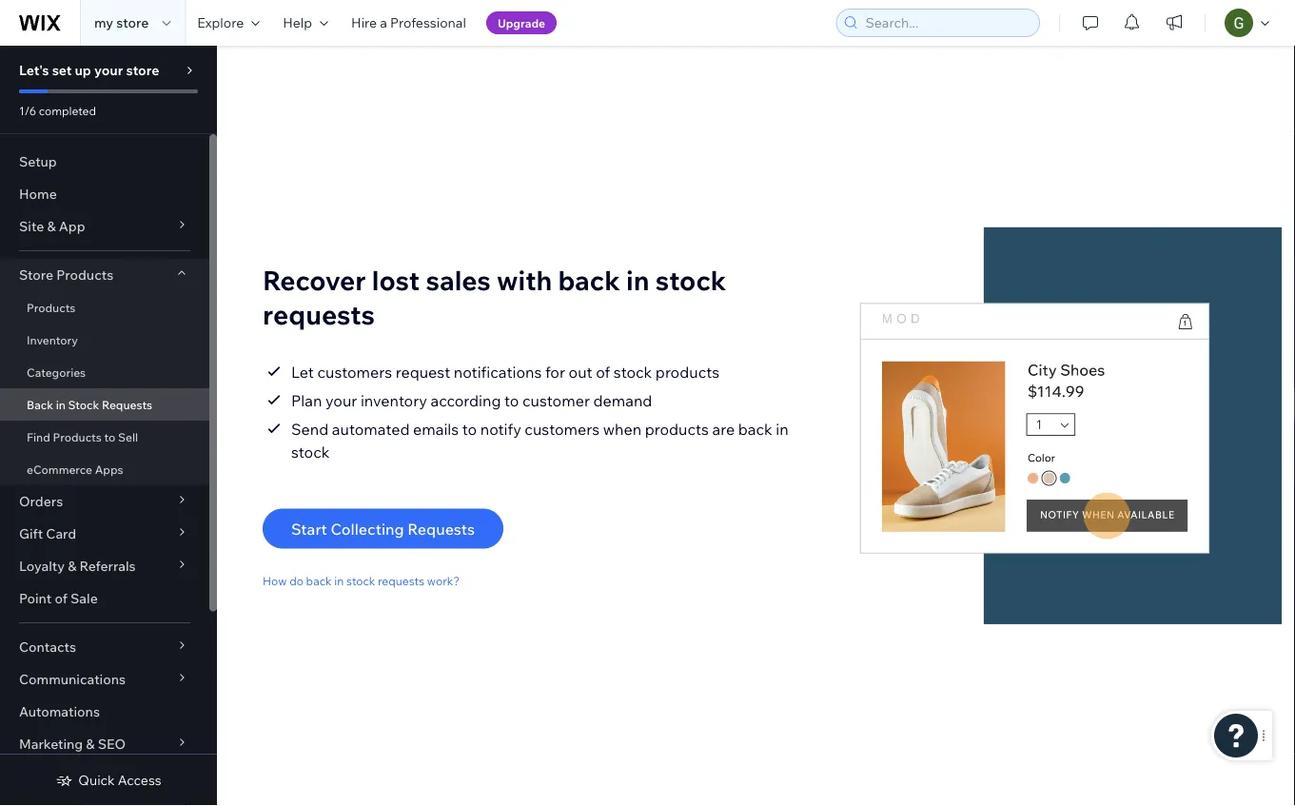 Task type: locate. For each thing, give the bounding box(es) containing it.
products up inventory
[[27, 300, 76, 315]]

of left the sale
[[55, 590, 67, 607]]

let
[[291, 362, 314, 381]]

products left are
[[645, 419, 709, 438]]

back
[[558, 263, 620, 297], [738, 419, 773, 438], [306, 574, 332, 588]]

back in stock requests link
[[0, 388, 209, 421]]

stock
[[656, 263, 726, 297], [614, 362, 652, 381], [291, 442, 330, 461], [346, 574, 375, 588]]

point of sale link
[[0, 583, 209, 615]]

& right site
[[47, 218, 56, 235]]

0 horizontal spatial your
[[94, 62, 123, 79]]

products inside dropdown button
[[56, 267, 113, 283]]

0 horizontal spatial &
[[47, 218, 56, 235]]

1 vertical spatial back
[[738, 419, 773, 438]]

back in stock requests
[[27, 397, 152, 412]]

back right are
[[738, 419, 773, 438]]

& for site
[[47, 218, 56, 235]]

your inside let customers request notifications for out of stock products plan your inventory according to customer demand send automated emails to notify customers when products are back in stock
[[325, 390, 357, 410]]

completed
[[39, 103, 96, 118]]

0 vertical spatial of
[[596, 362, 610, 381]]

& inside dropdown button
[[47, 218, 56, 235]]

are
[[713, 419, 735, 438]]

1 vertical spatial your
[[325, 390, 357, 410]]

products
[[656, 362, 720, 381], [645, 419, 709, 438]]

in
[[626, 263, 650, 297], [56, 397, 66, 412], [776, 419, 789, 438], [334, 574, 344, 588]]

demand
[[593, 390, 652, 410]]

1 vertical spatial of
[[55, 590, 67, 607]]

1 horizontal spatial requests
[[378, 574, 425, 588]]

explore
[[197, 14, 244, 31]]

home link
[[0, 178, 209, 210]]

up
[[75, 62, 91, 79]]

& inside popup button
[[68, 558, 76, 574]]

store down my store
[[126, 62, 159, 79]]

let customers request notifications for out of stock products plan your inventory according to customer demand send automated emails to notify customers when products are back in stock
[[291, 362, 789, 461]]

2 horizontal spatial back
[[738, 419, 773, 438]]

of inside sidebar element
[[55, 590, 67, 607]]

stock
[[68, 397, 99, 412]]

2 horizontal spatial &
[[86, 736, 95, 752]]

back inside recover lost sales with back in stock requests
[[558, 263, 620, 297]]

loyalty & referrals
[[19, 558, 136, 574]]

products link
[[0, 291, 209, 324]]

1/6 completed
[[19, 103, 96, 118]]

your right plan
[[325, 390, 357, 410]]

& left seo
[[86, 736, 95, 752]]

& inside dropdown button
[[86, 736, 95, 752]]

notifications
[[454, 362, 542, 381]]

products for find
[[53, 430, 102, 444]]

0 horizontal spatial requests
[[263, 298, 375, 331]]

ecommerce apps link
[[0, 453, 209, 485]]

0 vertical spatial customers
[[317, 362, 392, 381]]

0 vertical spatial requests
[[263, 298, 375, 331]]

0 vertical spatial products
[[656, 362, 720, 381]]

of right out
[[596, 362, 610, 381]]

products up ecommerce apps
[[53, 430, 102, 444]]

to
[[505, 390, 519, 410], [462, 419, 477, 438], [104, 430, 115, 444]]

store right my
[[116, 14, 149, 31]]

marketing & seo button
[[0, 728, 209, 761]]

back right with
[[558, 263, 620, 297]]

1 vertical spatial requests
[[378, 574, 425, 588]]

1 horizontal spatial of
[[596, 362, 610, 381]]

products up are
[[656, 362, 720, 381]]

0 vertical spatial back
[[558, 263, 620, 297]]

2 vertical spatial &
[[86, 736, 95, 752]]

0 vertical spatial products
[[56, 267, 113, 283]]

0 horizontal spatial requests
[[102, 397, 152, 412]]

0 vertical spatial requests
[[102, 397, 152, 412]]

1 vertical spatial requests
[[408, 519, 475, 538]]

store products
[[19, 267, 113, 283]]

when
[[603, 419, 642, 438]]

store inside sidebar element
[[126, 62, 159, 79]]

professional
[[390, 14, 466, 31]]

products
[[56, 267, 113, 283], [27, 300, 76, 315], [53, 430, 102, 444]]

to down according
[[462, 419, 477, 438]]

& for loyalty
[[68, 558, 76, 574]]

collecting
[[331, 519, 404, 538]]

point
[[19, 590, 52, 607]]

& right loyalty at the bottom left of page
[[68, 558, 76, 574]]

customers down the customer
[[525, 419, 600, 438]]

1 horizontal spatial requests
[[408, 519, 475, 538]]

help button
[[271, 0, 340, 46]]

1/6
[[19, 103, 36, 118]]

requests
[[263, 298, 375, 331], [378, 574, 425, 588]]

to left sell
[[104, 430, 115, 444]]

marketing
[[19, 736, 83, 752]]

request
[[396, 362, 450, 381]]

to up notify at left bottom
[[505, 390, 519, 410]]

requests up work?
[[408, 519, 475, 538]]

1 vertical spatial &
[[68, 558, 76, 574]]

quick access
[[78, 772, 161, 789]]

customers
[[317, 362, 392, 381], [525, 419, 600, 438]]

0 vertical spatial your
[[94, 62, 123, 79]]

0 horizontal spatial back
[[306, 574, 332, 588]]

set
[[52, 62, 72, 79]]

my
[[94, 14, 113, 31]]

1 vertical spatial products
[[27, 300, 76, 315]]

customers up inventory
[[317, 362, 392, 381]]

app
[[59, 218, 85, 235]]

1 horizontal spatial customers
[[525, 419, 600, 438]]

your inside sidebar element
[[94, 62, 123, 79]]

in inside "back in stock requests" link
[[56, 397, 66, 412]]

1 vertical spatial store
[[126, 62, 159, 79]]

products for store
[[56, 267, 113, 283]]

requests left work?
[[378, 574, 425, 588]]

store
[[116, 14, 149, 31], [126, 62, 159, 79]]

how do back in stock requests work? link
[[263, 574, 460, 588]]

products inside "link"
[[27, 300, 76, 315]]

store
[[19, 267, 53, 283]]

0 horizontal spatial to
[[104, 430, 115, 444]]

your right 'up'
[[94, 62, 123, 79]]

hire a professional
[[351, 14, 466, 31]]

work?
[[427, 574, 460, 588]]

let's set up your store
[[19, 62, 159, 79]]

your
[[94, 62, 123, 79], [325, 390, 357, 410]]

0 horizontal spatial of
[[55, 590, 67, 607]]

requests up sell
[[102, 397, 152, 412]]

back right do
[[306, 574, 332, 588]]

categories link
[[0, 356, 209, 388]]

2 horizontal spatial to
[[505, 390, 519, 410]]

site
[[19, 218, 44, 235]]

hire
[[351, 14, 377, 31]]

inventory
[[361, 390, 427, 410]]

requests
[[102, 397, 152, 412], [408, 519, 475, 538]]

1 horizontal spatial &
[[68, 558, 76, 574]]

store products button
[[0, 259, 209, 291]]

1 vertical spatial products
[[645, 419, 709, 438]]

0 vertical spatial &
[[47, 218, 56, 235]]

of inside let customers request notifications for out of stock products plan your inventory according to customer demand send automated emails to notify customers when products are back in stock
[[596, 362, 610, 381]]

notify
[[480, 419, 521, 438]]

a
[[380, 14, 387, 31]]

requests down recover
[[263, 298, 375, 331]]

1 horizontal spatial back
[[558, 263, 620, 297]]

2 vertical spatial products
[[53, 430, 102, 444]]

automated
[[332, 419, 410, 438]]

of
[[596, 362, 610, 381], [55, 590, 67, 607]]

1 horizontal spatial your
[[325, 390, 357, 410]]

card
[[46, 525, 76, 542]]

ecommerce
[[27, 462, 92, 476]]

referrals
[[79, 558, 136, 574]]

& for marketing
[[86, 736, 95, 752]]

products up products "link"
[[56, 267, 113, 283]]

contacts
[[19, 639, 76, 655]]



Task type: describe. For each thing, give the bounding box(es) containing it.
emails
[[413, 419, 459, 438]]

setup link
[[0, 146, 209, 178]]

start
[[291, 519, 327, 538]]

in inside recover lost sales with back in stock requests
[[626, 263, 650, 297]]

sales
[[426, 263, 491, 297]]

quick
[[78, 772, 115, 789]]

find
[[27, 430, 50, 444]]

how do back in stock requests work?
[[263, 574, 460, 588]]

in inside let customers request notifications for out of stock products plan your inventory according to customer demand send automated emails to notify customers when products are back in stock
[[776, 419, 789, 438]]

orders button
[[0, 485, 209, 518]]

recover lost sales with back in stock requests
[[263, 263, 726, 331]]

start collecting requests button
[[263, 509, 504, 548]]

requests inside "back in stock requests" link
[[102, 397, 152, 412]]

Search... field
[[860, 10, 1034, 36]]

with
[[497, 263, 552, 297]]

1 vertical spatial customers
[[525, 419, 600, 438]]

communications button
[[0, 663, 209, 696]]

inventory
[[27, 333, 78, 347]]

lost
[[372, 263, 420, 297]]

back
[[27, 397, 53, 412]]

seo
[[98, 736, 126, 752]]

requests inside recover lost sales with back in stock requests
[[263, 298, 375, 331]]

out
[[569, 362, 593, 381]]

to inside sidebar element
[[104, 430, 115, 444]]

according
[[431, 390, 501, 410]]

home
[[19, 186, 57, 202]]

sale
[[70, 590, 98, 607]]

1 horizontal spatial to
[[462, 419, 477, 438]]

upgrade
[[498, 16, 545, 30]]

access
[[118, 772, 161, 789]]

hire a professional link
[[340, 0, 478, 46]]

automations
[[19, 703, 100, 720]]

site & app
[[19, 218, 85, 235]]

point of sale
[[19, 590, 98, 607]]

2 vertical spatial back
[[306, 574, 332, 588]]

loyalty & referrals button
[[0, 550, 209, 583]]

quick access button
[[56, 772, 161, 789]]

contacts button
[[0, 631, 209, 663]]

0 vertical spatial store
[[116, 14, 149, 31]]

my store
[[94, 14, 149, 31]]

automations link
[[0, 696, 209, 728]]

find products to sell
[[27, 430, 138, 444]]

0 horizontal spatial customers
[[317, 362, 392, 381]]

orders
[[19, 493, 63, 510]]

apps
[[95, 462, 123, 476]]

communications
[[19, 671, 126, 688]]

setup
[[19, 153, 57, 170]]

help
[[283, 14, 312, 31]]

loyalty
[[19, 558, 65, 574]]

recover
[[263, 263, 366, 297]]

let's
[[19, 62, 49, 79]]

plan
[[291, 390, 322, 410]]

sidebar element
[[0, 46, 217, 806]]

gift card
[[19, 525, 76, 542]]

back inside let customers request notifications for out of stock products plan your inventory according to customer demand send automated emails to notify customers when products are back in stock
[[738, 419, 773, 438]]

start collecting requests
[[291, 519, 475, 538]]

do
[[290, 574, 304, 588]]

requests inside start collecting requests button
[[408, 519, 475, 538]]

customer
[[523, 390, 590, 410]]

categories
[[27, 365, 86, 379]]

marketing & seo
[[19, 736, 126, 752]]

stock inside recover lost sales with back in stock requests
[[656, 263, 726, 297]]

gift card button
[[0, 518, 209, 550]]

site & app button
[[0, 210, 209, 243]]

ecommerce apps
[[27, 462, 123, 476]]

inventory link
[[0, 324, 209, 356]]

upgrade button
[[486, 11, 557, 34]]

find products to sell link
[[0, 421, 209, 453]]

how
[[263, 574, 287, 588]]

for
[[545, 362, 565, 381]]

sell
[[118, 430, 138, 444]]

gift
[[19, 525, 43, 542]]



Task type: vqa. For each thing, say whether or not it's contained in the screenshot.
bottom 1
no



